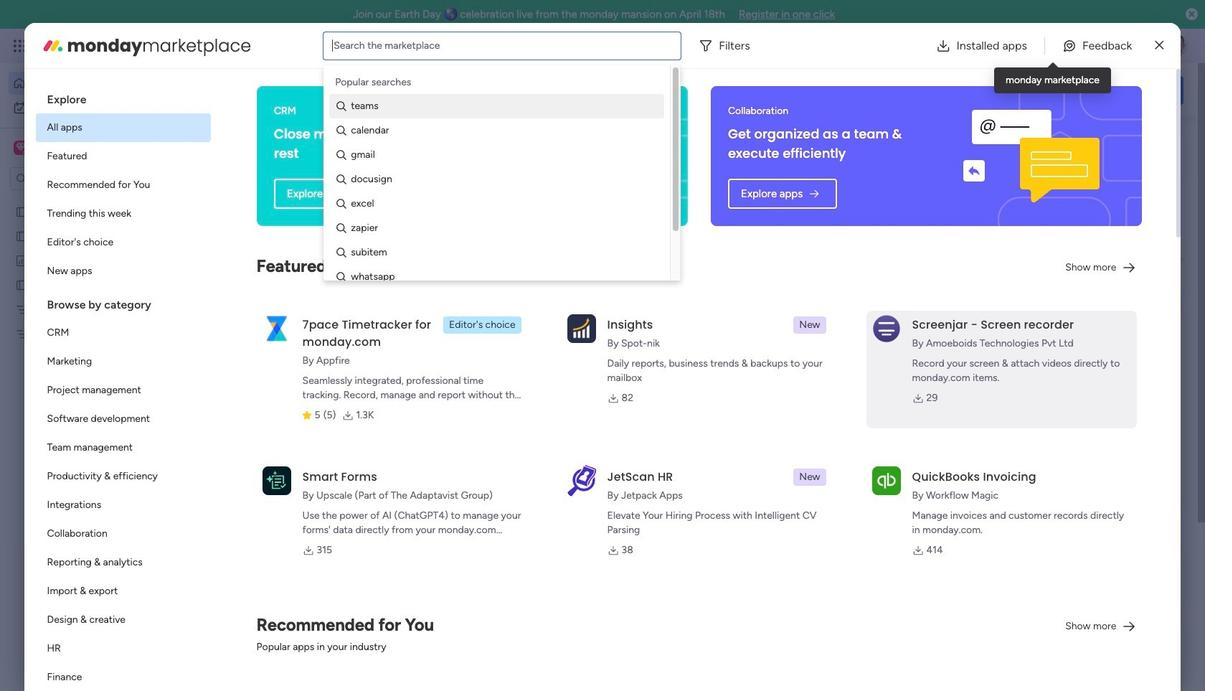 Task type: describe. For each thing, give the bounding box(es) containing it.
quick search results list box
[[222, 163, 934, 529]]

help image
[[1112, 39, 1127, 53]]

circle o image
[[990, 218, 1000, 229]]

0 horizontal spatial public board image
[[15, 229, 29, 243]]

search everything image
[[1081, 39, 1095, 53]]

workspace image
[[16, 140, 26, 156]]

see plans image
[[238, 38, 251, 54]]

notifications image
[[951, 39, 965, 53]]

public dashboard image
[[15, 253, 29, 267]]

workspace selection element
[[14, 139, 120, 158]]

1 vertical spatial terry turtle image
[[256, 619, 284, 647]]

circle o image
[[990, 200, 1000, 211]]

component image
[[474, 313, 487, 326]]

templates image image
[[982, 317, 1171, 416]]

update feed image
[[983, 39, 997, 53]]

1 public board image from the top
[[15, 205, 29, 218]]



Task type: vqa. For each thing, say whether or not it's contained in the screenshot.
row containing Terry Turtle
no



Task type: locate. For each thing, give the bounding box(es) containing it.
1 vertical spatial public board image
[[15, 278, 29, 291]]

public board image
[[15, 205, 29, 218], [15, 278, 29, 291]]

dapulse x slim image
[[1156, 37, 1164, 54], [1163, 133, 1180, 150]]

public board image up public dashboard image
[[15, 229, 29, 243]]

option
[[9, 72, 174, 95], [9, 96, 174, 119], [36, 113, 211, 142], [36, 142, 211, 171], [36, 171, 211, 200], [0, 198, 183, 201], [36, 200, 211, 228], [36, 228, 211, 257], [36, 257, 211, 286], [36, 319, 211, 347], [36, 347, 211, 376], [36, 376, 211, 405], [36, 405, 211, 434], [36, 434, 211, 462], [36, 462, 211, 491], [36, 491, 211, 520], [36, 520, 211, 548], [36, 548, 211, 577], [36, 577, 211, 606], [36, 606, 211, 634], [36, 634, 211, 663], [36, 663, 211, 691]]

1 horizontal spatial terry turtle image
[[1166, 34, 1189, 57]]

public board image up component image
[[240, 467, 256, 482]]

public board image down public dashboard image
[[15, 278, 29, 291]]

v2 bolt switch image
[[1092, 82, 1101, 98]]

1 horizontal spatial public board image
[[240, 467, 256, 482]]

1 vertical spatial dapulse x slim image
[[1163, 133, 1180, 150]]

0 vertical spatial public board image
[[15, 229, 29, 243]]

monday marketplace image
[[1046, 39, 1060, 53]]

select product image
[[13, 39, 27, 53]]

getting started element
[[969, 552, 1184, 609]]

1 heading from the top
[[36, 80, 211, 113]]

banner logo image
[[939, 86, 1126, 226], [530, 96, 671, 216]]

0 vertical spatial public board image
[[15, 205, 29, 218]]

public board image
[[15, 229, 29, 243], [240, 467, 256, 482]]

2 heading from the top
[[36, 286, 211, 319]]

2 public board image from the top
[[15, 278, 29, 291]]

v2 user feedback image
[[981, 82, 991, 98]]

1 vertical spatial heading
[[36, 286, 211, 319]]

2 image
[[993, 29, 1006, 46]]

1 horizontal spatial banner logo image
[[939, 86, 1126, 226]]

app logo image
[[262, 314, 291, 343], [567, 314, 596, 343], [872, 314, 901, 343], [567, 465, 596, 496], [262, 466, 291, 495], [872, 466, 901, 495]]

help center element
[[969, 621, 1184, 678]]

monday marketplace image
[[41, 34, 64, 57]]

0 horizontal spatial banner logo image
[[530, 96, 671, 216]]

0 vertical spatial terry turtle image
[[1166, 34, 1189, 57]]

workspace image
[[14, 140, 28, 156]]

0 vertical spatial dapulse x slim image
[[1156, 37, 1164, 54]]

0 horizontal spatial terry turtle image
[[256, 619, 284, 647]]

0 vertical spatial heading
[[36, 80, 211, 113]]

terry turtle image
[[1166, 34, 1189, 57], [256, 619, 284, 647]]

1 vertical spatial public board image
[[240, 467, 256, 482]]

component image
[[240, 489, 253, 502]]

public board image up public dashboard image
[[15, 205, 29, 218]]

Search in workspace field
[[30, 170, 120, 187]]

heading
[[36, 80, 211, 113], [36, 286, 211, 319]]

list box
[[36, 80, 211, 691], [0, 196, 183, 539]]



